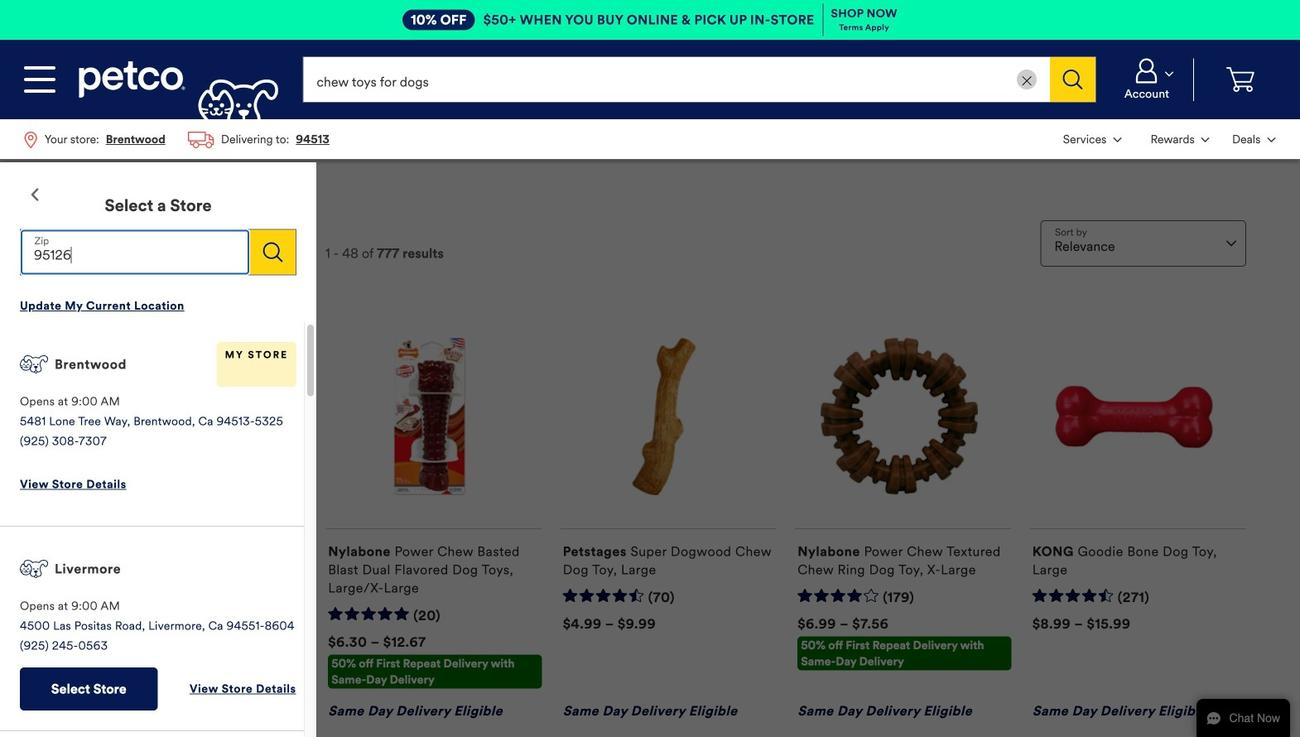 Task type: describe. For each thing, give the bounding box(es) containing it.
search image
[[1063, 70, 1083, 89]]

clear search field text image
[[1022, 76, 1032, 85]]



Task type: vqa. For each thing, say whether or not it's contained in the screenshot.
Address Line1 TEXT FIELD
no



Task type: locate. For each thing, give the bounding box(es) containing it.
0 horizontal spatial list
[[0, 119, 341, 737]]

None search field
[[20, 229, 250, 275]]

close change store image
[[30, 188, 39, 201]]

Search search field
[[303, 56, 1050, 103]]

1 horizontal spatial list
[[1052, 119, 1287, 159]]

search store image
[[263, 242, 283, 262]]

list
[[0, 119, 341, 737], [1052, 119, 1287, 159]]

list item
[[0, 119, 316, 737]]

1 list from the left
[[0, 119, 341, 737]]

2 list from the left
[[1052, 119, 1287, 159]]



